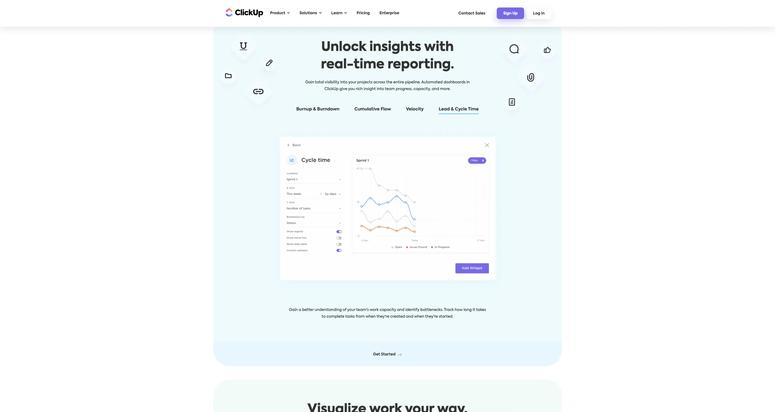 Task type: vqa. For each thing, say whether or not it's contained in the screenshot.
topmost What
no



Task type: describe. For each thing, give the bounding box(es) containing it.
& for cycle
[[451, 107, 454, 112]]

unlock
[[321, 41, 366, 54]]

you
[[348, 87, 355, 91]]

unlock insights with real-time reporting.
[[321, 41, 454, 71]]

1 horizontal spatial in
[[541, 12, 545, 15]]

burnup
[[296, 107, 312, 112]]

progress,
[[396, 87, 413, 91]]

takes
[[476, 308, 486, 312]]

total
[[315, 81, 324, 84]]

started.
[[439, 315, 454, 319]]

pricing
[[357, 11, 370, 15]]

solutions
[[300, 11, 317, 15]]

1 they're from the left
[[377, 315, 389, 319]]

identify
[[406, 308, 420, 312]]

velocity
[[406, 107, 424, 112]]

pipeline.
[[405, 81, 421, 84]]

log
[[533, 12, 540, 15]]

your inside the gain total visibility into your projects across the entire pipeline. automated dashboards in clickup give you rich insight into team progress, capacity, and more.
[[348, 81, 357, 84]]

solutions button
[[297, 8, 324, 19]]

time
[[354, 59, 385, 71]]

enterprise
[[380, 11, 399, 15]]

projects
[[357, 81, 373, 84]]

pricing link
[[354, 8, 373, 19]]

of
[[343, 308, 347, 312]]

cycle
[[455, 107, 467, 112]]

from
[[356, 315, 365, 319]]

learn
[[331, 11, 343, 15]]

it
[[473, 308, 475, 312]]

1 horizontal spatial into
[[377, 87, 384, 91]]

burnup & burndown
[[296, 107, 340, 112]]

cumulative flow button
[[349, 106, 396, 115]]

long
[[464, 308, 472, 312]]

real-
[[321, 59, 354, 71]]

gain for gain a better understanding of your team's work capacity and identify bottlenecks. track how long it takes to complete tasks from when they're created and when they're started.
[[289, 308, 298, 312]]

automated
[[422, 81, 443, 84]]

in inside the gain total visibility into your projects across the entire pipeline. automated dashboards in clickup give you rich insight into team progress, capacity, and more.
[[467, 81, 470, 84]]

1 when from the left
[[366, 315, 376, 319]]

flow
[[381, 107, 391, 112]]

give
[[340, 87, 347, 91]]

team's
[[356, 308, 369, 312]]

learn button
[[329, 8, 350, 19]]

a
[[299, 308, 301, 312]]

velocity button
[[401, 106, 429, 115]]

team
[[385, 87, 395, 91]]

capacity,
[[414, 87, 431, 91]]

clickup image
[[224, 7, 263, 17]]

and inside the gain total visibility into your projects across the entire pipeline. automated dashboards in clickup give you rich insight into team progress, capacity, and more.
[[432, 87, 439, 91]]

insights
[[370, 41, 421, 54]]

burndown
[[317, 107, 340, 112]]

entire
[[393, 81, 404, 84]]

& for burndown
[[313, 107, 316, 112]]

1 vertical spatial and
[[397, 308, 405, 312]]



Task type: locate. For each thing, give the bounding box(es) containing it.
lead & cycle time tab panel
[[268, 124, 507, 320]]

gain left a
[[289, 308, 298, 312]]

& right lead
[[451, 107, 454, 112]]

0 horizontal spatial and
[[397, 308, 405, 312]]

0 horizontal spatial in
[[467, 81, 470, 84]]

in right dashboards
[[467, 81, 470, 84]]

your right of
[[347, 308, 355, 312]]

log in
[[533, 12, 545, 15]]

1 vertical spatial your
[[347, 308, 355, 312]]

sales
[[476, 11, 486, 15]]

visibility
[[325, 81, 339, 84]]

0 horizontal spatial gain
[[289, 308, 298, 312]]

tab list
[[229, 106, 546, 115]]

in right log
[[541, 12, 545, 15]]

work
[[370, 308, 379, 312]]

lead
[[439, 107, 450, 112]]

to
[[322, 315, 326, 319]]

1 vertical spatial into
[[377, 87, 384, 91]]

up
[[513, 12, 518, 15]]

0 horizontal spatial they're
[[377, 315, 389, 319]]

contact
[[459, 11, 475, 15]]

0 vertical spatial your
[[348, 81, 357, 84]]

into up the give
[[340, 81, 348, 84]]

with
[[424, 41, 454, 54]]

0 vertical spatial gain
[[305, 81, 314, 84]]

they're
[[377, 315, 389, 319], [425, 315, 438, 319]]

0 horizontal spatial &
[[313, 107, 316, 112]]

2 vertical spatial and
[[406, 315, 413, 319]]

created
[[390, 315, 405, 319]]

cumulative
[[355, 107, 380, 112]]

your up you
[[348, 81, 357, 84]]

understanding
[[315, 308, 342, 312]]

1 horizontal spatial they're
[[425, 315, 438, 319]]

gain inside gain a better understanding of your team's work capacity and identify bottlenecks. track how long it takes to complete tasks from when they're created and when they're started.
[[289, 308, 298, 312]]

product
[[270, 11, 285, 15]]

gain
[[305, 81, 314, 84], [289, 308, 298, 312]]

capacity
[[380, 308, 396, 312]]

contact sales button
[[456, 9, 488, 18]]

how
[[455, 308, 463, 312]]

they're down bottlenecks.
[[425, 315, 438, 319]]

across
[[374, 81, 385, 84]]

lead & cycle time button
[[434, 106, 484, 115]]

2 & from the left
[[451, 107, 454, 112]]

more.
[[440, 87, 451, 91]]

when down work
[[366, 315, 376, 319]]

and
[[432, 87, 439, 91], [397, 308, 405, 312], [406, 315, 413, 319]]

0 vertical spatial in
[[541, 12, 545, 15]]

& right burnup
[[313, 107, 316, 112]]

1 & from the left
[[313, 107, 316, 112]]

tasks
[[345, 315, 355, 319]]

lead & cycle time
[[439, 107, 479, 112]]

time
[[468, 107, 479, 112]]

sign up
[[504, 12, 518, 15]]

the
[[386, 81, 393, 84]]

into
[[340, 81, 348, 84], [377, 87, 384, 91]]

rich
[[356, 87, 363, 91]]

1 horizontal spatial gain
[[305, 81, 314, 84]]

cumulative flow
[[355, 107, 391, 112]]

&
[[313, 107, 316, 112], [451, 107, 454, 112]]

reporting.
[[388, 59, 454, 71]]

1 horizontal spatial and
[[406, 315, 413, 319]]

sign up button
[[497, 8, 524, 19]]

better
[[302, 308, 314, 312]]

and down identify
[[406, 315, 413, 319]]

gain total visibility into your projects across the entire pipeline. automated dashboards in clickup give you rich insight into team progress, capacity, and more.
[[305, 81, 470, 91]]

enterprise link
[[377, 8, 402, 19]]

burnup & burndown button
[[291, 106, 345, 115]]

your inside gain a better understanding of your team's work capacity and identify bottlenecks. track how long it takes to complete tasks from when they're created and when they're started.
[[347, 308, 355, 312]]

0 vertical spatial into
[[340, 81, 348, 84]]

gain left total
[[305, 81, 314, 84]]

gain a better understanding of your team's work capacity and identify bottlenecks. track how long it takes to complete tasks from when they're created and when they're started.
[[289, 308, 486, 319]]

0 horizontal spatial when
[[366, 315, 376, 319]]

your
[[348, 81, 357, 84], [347, 308, 355, 312]]

cycle time chart (agile teams) image
[[268, 128, 507, 294]]

bottlenecks.
[[421, 308, 443, 312]]

gain inside the gain total visibility into your projects across the entire pipeline. automated dashboards in clickup give you rich insight into team progress, capacity, and more.
[[305, 81, 314, 84]]

tab list containing burnup & burndown
[[229, 106, 546, 115]]

& inside button
[[313, 107, 316, 112]]

clickup
[[325, 87, 339, 91]]

complete
[[327, 315, 345, 319]]

2 horizontal spatial and
[[432, 87, 439, 91]]

gain for gain total visibility into your projects across the entire pipeline. automated dashboards in clickup give you rich insight into team progress, capacity, and more.
[[305, 81, 314, 84]]

track
[[444, 308, 454, 312]]

sign
[[504, 12, 512, 15]]

and up created
[[397, 308, 405, 312]]

when down identify
[[414, 315, 424, 319]]

0 horizontal spatial into
[[340, 81, 348, 84]]

in
[[541, 12, 545, 15], [467, 81, 470, 84]]

contact sales
[[459, 11, 486, 15]]

and down automated
[[432, 87, 439, 91]]

& inside button
[[451, 107, 454, 112]]

2 they're from the left
[[425, 315, 438, 319]]

dashboards
[[444, 81, 466, 84]]

insight
[[364, 87, 376, 91]]

into down across
[[377, 87, 384, 91]]

1 horizontal spatial &
[[451, 107, 454, 112]]

1 horizontal spatial when
[[414, 315, 424, 319]]

log in link
[[527, 8, 551, 19]]

0 vertical spatial and
[[432, 87, 439, 91]]

1 vertical spatial in
[[467, 81, 470, 84]]

1 vertical spatial gain
[[289, 308, 298, 312]]

they're down capacity
[[377, 315, 389, 319]]

product button
[[268, 8, 293, 19]]

2 when from the left
[[414, 315, 424, 319]]

when
[[366, 315, 376, 319], [414, 315, 424, 319]]



